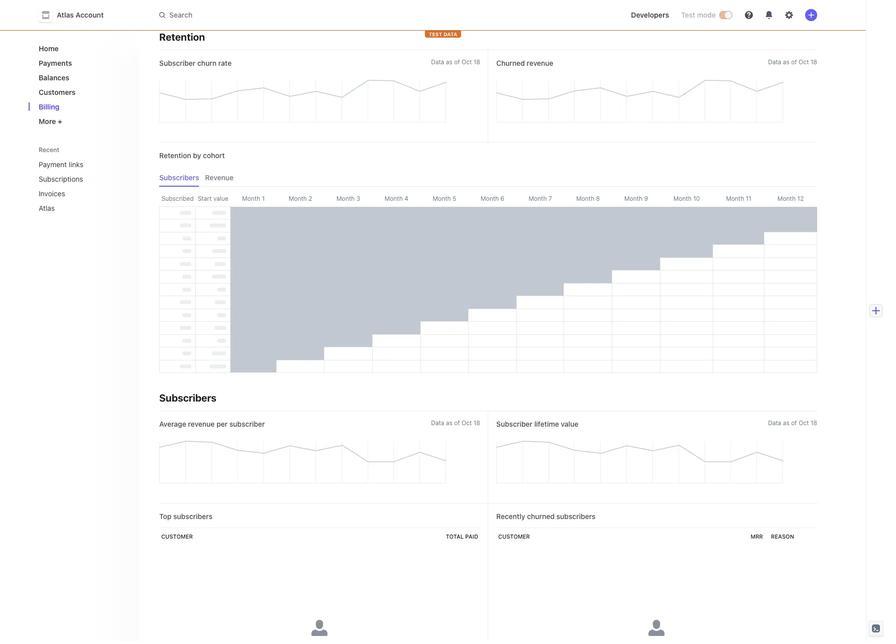 Task type: locate. For each thing, give the bounding box(es) containing it.
0 horizontal spatial customer
[[161, 533, 193, 540]]

0 vertical spatial retention
[[159, 31, 205, 43]]

Search search field
[[153, 6, 437, 24]]

customer down 'recently' at the right of page
[[499, 533, 530, 540]]

subscriber
[[230, 420, 265, 428]]

month left "5"
[[433, 195, 451, 203]]

0 horizontal spatial revenue
[[188, 420, 215, 428]]

core navigation links element
[[35, 40, 131, 130]]

test
[[429, 31, 442, 37]]

revenue
[[527, 59, 554, 67], [188, 420, 215, 428]]

value for subscribed start value
[[213, 195, 228, 203]]

customers
[[39, 88, 76, 96]]

1 vertical spatial atlas
[[39, 204, 55, 213]]

month left the 9
[[625, 195, 643, 203]]

mode
[[697, 11, 716, 19]]

revenue right churned
[[527, 59, 554, 67]]

churn
[[197, 59, 217, 67]]

month left 6
[[481, 195, 499, 203]]

data as of oct 18
[[431, 58, 480, 66], [769, 58, 818, 66], [431, 419, 480, 427], [769, 419, 818, 427]]

atlas for atlas account
[[57, 11, 74, 19]]

subscriber for subscriber churn rate
[[159, 59, 196, 67]]

1 horizontal spatial subscriber
[[497, 420, 533, 428]]

as
[[446, 58, 453, 66], [783, 58, 790, 66], [446, 419, 453, 427], [783, 419, 790, 427]]

month 3
[[337, 195, 360, 203]]

month left 8
[[577, 195, 595, 203]]

retention left by
[[159, 151, 191, 160]]

developers link
[[627, 7, 673, 23]]

subscribers right churned
[[557, 512, 596, 521]]

help image
[[745, 11, 753, 19]]

invoices
[[39, 189, 65, 198]]

recent
[[39, 146, 59, 154]]

1 horizontal spatial value
[[561, 420, 579, 428]]

month 10
[[674, 195, 700, 203]]

18
[[474, 58, 480, 66], [811, 58, 818, 66], [474, 419, 480, 427], [811, 419, 818, 427]]

0 vertical spatial atlas
[[57, 11, 74, 19]]

atlas inside atlas link
[[39, 204, 55, 213]]

month 8
[[577, 195, 600, 203]]

more +
[[39, 117, 62, 126]]

0 horizontal spatial value
[[213, 195, 228, 203]]

month left "4"
[[385, 195, 403, 203]]

month left 2
[[289, 195, 307, 203]]

invoices link
[[35, 185, 117, 202]]

subscribed start value
[[162, 195, 228, 203]]

retention for retention by cohort
[[159, 151, 191, 160]]

atlas left account
[[57, 11, 74, 19]]

retention down search
[[159, 31, 205, 43]]

1 customer from the left
[[161, 533, 193, 540]]

revenue button
[[205, 169, 240, 187]]

0 horizontal spatial subscribers
[[173, 512, 213, 521]]

customer for top
[[161, 533, 193, 540]]

0 vertical spatial subscriber
[[159, 59, 196, 67]]

month 6
[[481, 195, 505, 203]]

1 subscribers from the top
[[159, 173, 199, 182]]

settings image
[[786, 11, 794, 19]]

1 vertical spatial value
[[561, 420, 579, 428]]

subscriber left churn
[[159, 59, 196, 67]]

oct for subscriber lifetime value
[[799, 419, 809, 427]]

value right start
[[213, 195, 228, 203]]

0 vertical spatial value
[[213, 195, 228, 203]]

payments
[[39, 59, 72, 67]]

as for churned revenue
[[783, 58, 790, 66]]

1 horizontal spatial revenue
[[527, 59, 554, 67]]

revenue for average
[[188, 420, 215, 428]]

2 retention from the top
[[159, 151, 191, 160]]

month for month 1
[[242, 195, 260, 203]]

links
[[69, 160, 83, 169]]

retention
[[159, 31, 205, 43], [159, 151, 191, 160]]

atlas link
[[35, 200, 117, 217]]

6 month from the left
[[481, 195, 499, 203]]

subscribers
[[173, 512, 213, 521], [557, 512, 596, 521]]

value right lifetime
[[561, 420, 579, 428]]

1 retention from the top
[[159, 31, 205, 43]]

of for subscriber lifetime value
[[792, 419, 797, 427]]

2 subscribers from the top
[[159, 392, 217, 404]]

churned revenue
[[497, 59, 554, 67]]

rate
[[218, 59, 232, 67]]

home
[[39, 44, 59, 53]]

atlas inside atlas account button
[[57, 11, 74, 19]]

1 subscribers from the left
[[173, 512, 213, 521]]

data as of oct 18 for churned revenue
[[769, 58, 818, 66]]

value
[[213, 195, 228, 203], [561, 420, 579, 428]]

data for churned revenue
[[769, 58, 782, 66]]

top subscribers
[[159, 512, 213, 521]]

1 month from the left
[[242, 195, 260, 203]]

atlas account button
[[39, 8, 114, 22]]

1 horizontal spatial subscribers
[[557, 512, 596, 521]]

3 month from the left
[[337, 195, 355, 203]]

atlas
[[57, 11, 74, 19], [39, 204, 55, 213]]

2 customer from the left
[[499, 533, 530, 540]]

month 9
[[625, 195, 648, 203]]

1 horizontal spatial customer
[[499, 533, 530, 540]]

month
[[242, 195, 260, 203], [289, 195, 307, 203], [337, 195, 355, 203], [385, 195, 403, 203], [433, 195, 451, 203], [481, 195, 499, 203], [529, 195, 547, 203], [577, 195, 595, 203], [625, 195, 643, 203], [674, 195, 692, 203], [726, 195, 745, 203], [778, 195, 796, 203]]

data as of oct 18 for subscriber churn rate
[[431, 58, 480, 66]]

2 subscribers from the left
[[557, 512, 596, 521]]

9 month from the left
[[625, 195, 643, 203]]

atlas down invoices
[[39, 204, 55, 213]]

subscriber left lifetime
[[497, 420, 533, 428]]

18 for average revenue per subscriber
[[474, 419, 480, 427]]

4 month from the left
[[385, 195, 403, 203]]

0 horizontal spatial subscriber
[[159, 59, 196, 67]]

0 vertical spatial subscribers
[[159, 173, 199, 182]]

as for subscriber lifetime value
[[783, 419, 790, 427]]

total
[[446, 533, 464, 540]]

1 vertical spatial subscriber
[[497, 420, 533, 428]]

2 month from the left
[[289, 195, 307, 203]]

month left 1
[[242, 195, 260, 203]]

month left 10
[[674, 195, 692, 203]]

1 vertical spatial revenue
[[188, 420, 215, 428]]

month left 11
[[726, 195, 745, 203]]

10 month from the left
[[674, 195, 692, 203]]

18 for subscriber churn rate
[[474, 58, 480, 66]]

month left "12"
[[778, 195, 796, 203]]

7 month from the left
[[529, 195, 547, 203]]

1 horizontal spatial atlas
[[57, 11, 74, 19]]

1 vertical spatial subscribers
[[159, 392, 217, 404]]

account
[[76, 11, 104, 19]]

average
[[159, 420, 186, 428]]

data for subscriber lifetime value
[[769, 419, 782, 427]]

churned
[[497, 59, 525, 67]]

12 month from the left
[[778, 195, 796, 203]]

8 month from the left
[[577, 195, 595, 203]]

0 vertical spatial revenue
[[527, 59, 554, 67]]

developers
[[631, 11, 669, 19]]

month 7
[[529, 195, 552, 203]]

1
[[262, 195, 265, 203]]

subscribers button
[[159, 169, 205, 187]]

value for subscriber lifetime value
[[561, 420, 579, 428]]

0 horizontal spatial atlas
[[39, 204, 55, 213]]

data for subscriber churn rate
[[431, 58, 445, 66]]

oct
[[462, 58, 472, 66], [799, 58, 809, 66], [462, 419, 472, 427], [799, 419, 809, 427]]

month for month 9
[[625, 195, 643, 203]]

subscribers right top
[[173, 512, 213, 521]]

month left 7
[[529, 195, 547, 203]]

5 month from the left
[[433, 195, 451, 203]]

month left 3
[[337, 195, 355, 203]]

oct for average revenue per subscriber
[[462, 419, 472, 427]]

month for month 4
[[385, 195, 403, 203]]

of for churned revenue
[[792, 58, 797, 66]]

month 5
[[433, 195, 457, 203]]

subscriber lifetime value
[[497, 420, 579, 428]]

11 month from the left
[[726, 195, 745, 203]]

subscriber
[[159, 59, 196, 67], [497, 420, 533, 428]]

recent element
[[29, 156, 139, 217]]

subscribers
[[159, 173, 199, 182], [159, 392, 217, 404]]

customer down top subscribers on the bottom left of page
[[161, 533, 193, 540]]

3
[[357, 195, 360, 203]]

month for month 12
[[778, 195, 796, 203]]

subscribers up subscribed
[[159, 173, 199, 182]]

month 12
[[778, 195, 804, 203]]

data as of oct 18 for subscriber lifetime value
[[769, 419, 818, 427]]

test
[[682, 11, 696, 19]]

customer for recently
[[499, 533, 530, 540]]

total paid
[[446, 533, 478, 540]]

data
[[431, 58, 445, 66], [769, 58, 782, 66], [431, 419, 445, 427], [769, 419, 782, 427]]

search
[[169, 11, 193, 19]]

month for month 6
[[481, 195, 499, 203]]

subscribers up 'average'
[[159, 392, 217, 404]]

revenue left per
[[188, 420, 215, 428]]

8
[[596, 195, 600, 203]]

as for average revenue per subscriber
[[446, 419, 453, 427]]

customer
[[161, 533, 193, 540], [499, 533, 530, 540]]

1 vertical spatial retention
[[159, 151, 191, 160]]



Task type: vqa. For each thing, say whether or not it's contained in the screenshot.
revenue
yes



Task type: describe. For each thing, give the bounding box(es) containing it.
of for subscriber churn rate
[[454, 58, 460, 66]]

billing
[[39, 103, 59, 111]]

data for average revenue per subscriber
[[431, 419, 445, 427]]

oct for churned revenue
[[799, 58, 809, 66]]

4
[[405, 195, 409, 203]]

18 for subscriber lifetime value
[[811, 419, 818, 427]]

as for subscriber churn rate
[[446, 58, 453, 66]]

subscriber for subscriber lifetime value
[[497, 420, 533, 428]]

month for month 2
[[289, 195, 307, 203]]

customers link
[[35, 84, 131, 101]]

retention by cohort
[[159, 151, 225, 160]]

month for month 11
[[726, 195, 745, 203]]

subscriptions link
[[35, 171, 117, 187]]

atlas account
[[57, 11, 104, 19]]

of for average revenue per subscriber
[[454, 419, 460, 427]]

subscriber churn rate
[[159, 59, 232, 67]]

data
[[444, 31, 458, 37]]

month for month 10
[[674, 195, 692, 203]]

cohort retention charts tab list
[[159, 169, 818, 187]]

billing link
[[35, 99, 131, 115]]

7
[[549, 195, 552, 203]]

start
[[198, 195, 212, 203]]

payment
[[39, 160, 67, 169]]

balances
[[39, 73, 69, 82]]

month for month 3
[[337, 195, 355, 203]]

churned
[[527, 512, 555, 521]]

more
[[39, 117, 56, 126]]

mrr
[[751, 533, 763, 540]]

payment links link
[[35, 156, 117, 173]]

9
[[645, 195, 648, 203]]

payment links
[[39, 160, 83, 169]]

+
[[58, 117, 62, 126]]

test mode
[[682, 11, 716, 19]]

reason
[[771, 533, 795, 540]]

balances link
[[35, 69, 131, 86]]

month 2
[[289, 195, 312, 203]]

recently
[[497, 512, 525, 521]]

month 4
[[385, 195, 409, 203]]

atlas for atlas
[[39, 204, 55, 213]]

payments link
[[35, 55, 131, 71]]

data as of oct 18 for average revenue per subscriber
[[431, 419, 480, 427]]

cohort
[[203, 151, 225, 160]]

month 1
[[242, 195, 265, 203]]

subscribers inside button
[[159, 173, 199, 182]]

5
[[453, 195, 457, 203]]

subscribed
[[162, 195, 194, 203]]

lifetime
[[535, 420, 559, 428]]

6
[[501, 195, 505, 203]]

Search text field
[[153, 6, 437, 24]]

revenue
[[205, 173, 234, 182]]

month for month 7
[[529, 195, 547, 203]]

month for month 8
[[577, 195, 595, 203]]

oct for subscriber churn rate
[[462, 58, 472, 66]]

recently churned subscribers
[[497, 512, 596, 521]]

12
[[798, 195, 804, 203]]

per
[[217, 420, 228, 428]]

test data
[[429, 31, 458, 37]]

subscriptions
[[39, 175, 83, 183]]

month for month 5
[[433, 195, 451, 203]]

by
[[193, 151, 201, 160]]

revenue for churned
[[527, 59, 554, 67]]

18 for churned revenue
[[811, 58, 818, 66]]

home link
[[35, 40, 131, 57]]

top
[[159, 512, 172, 521]]

paid
[[465, 533, 478, 540]]

10
[[694, 195, 700, 203]]

retention for retention
[[159, 31, 205, 43]]

11
[[746, 195, 752, 203]]

month 11
[[726, 195, 752, 203]]

average revenue per subscriber
[[159, 420, 265, 428]]

2
[[309, 195, 312, 203]]

recent navigation links element
[[29, 142, 139, 217]]



